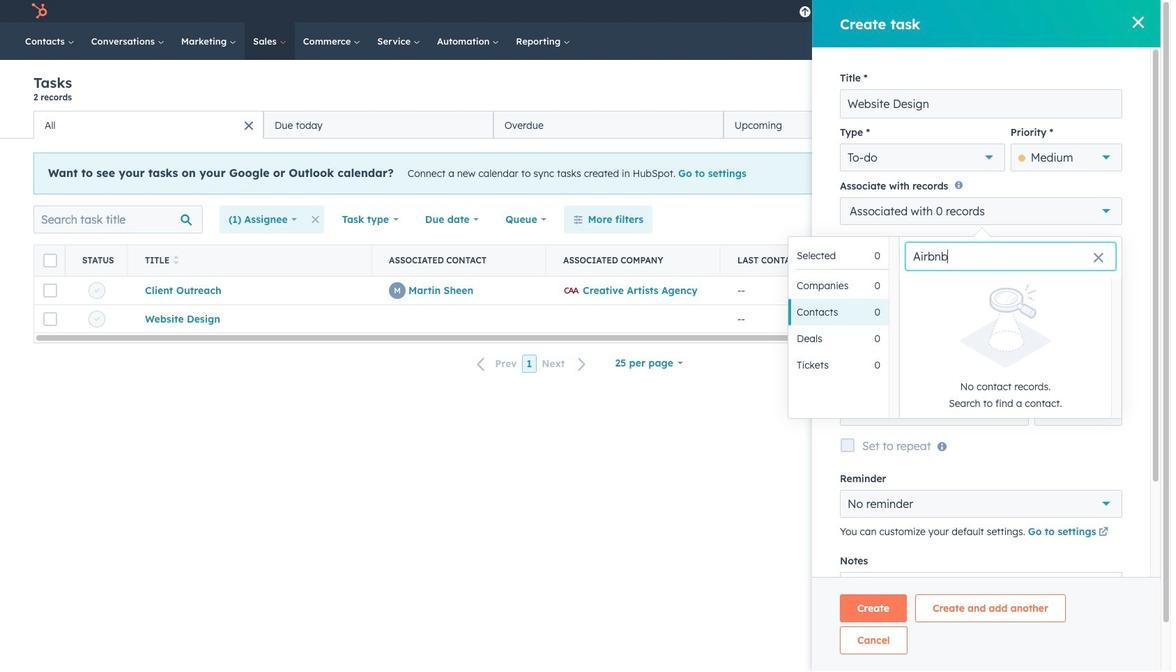 Task type: locate. For each thing, give the bounding box(es) containing it.
0 vertical spatial alert
[[33, 153, 1127, 195]]

alert
[[33, 153, 1127, 195], [906, 284, 1106, 412]]

Search task title search field
[[33, 206, 203, 234]]

menu
[[792, 0, 1144, 22]]

1 press to sort. element from the left
[[174, 255, 179, 266]]

banner
[[33, 74, 1127, 111]]

0 vertical spatial task status: not completed image
[[94, 288, 100, 294]]

press to sort. image
[[174, 255, 179, 265], [817, 255, 822, 265]]

HH:MM text field
[[1035, 398, 1122, 426]]

2 press to sort. image from the left
[[817, 255, 822, 265]]

2 task status: not completed image from the top
[[94, 317, 100, 322]]

press to sort. element
[[174, 255, 179, 266], [817, 255, 822, 266]]

tab list
[[33, 111, 953, 139]]

0 horizontal spatial press to sort. element
[[174, 255, 179, 266]]

column header
[[34, 245, 66, 276], [66, 245, 128, 276], [372, 245, 547, 276], [547, 245, 721, 276]]

0 horizontal spatial press to sort. image
[[174, 255, 179, 265]]

link opens in a new window image
[[1099, 528, 1109, 538]]

None text field
[[840, 89, 1122, 119]]

1 horizontal spatial press to sort. element
[[817, 255, 822, 266]]

1 vertical spatial task status: not completed image
[[94, 317, 100, 322]]

task status: not completed image
[[94, 288, 100, 294], [94, 317, 100, 322]]

close image
[[1133, 17, 1144, 28]]

pagination navigation
[[469, 355, 595, 373]]

1 horizontal spatial press to sort. image
[[817, 255, 822, 265]]

2 press to sort. element from the left
[[817, 255, 822, 266]]



Task type: describe. For each thing, give the bounding box(es) containing it.
4 column header from the left
[[547, 245, 721, 276]]

Search HubSpot search field
[[965, 29, 1112, 53]]

2 column header from the left
[[66, 245, 128, 276]]

link opens in a new window image
[[1099, 525, 1109, 542]]

Search contacts search field
[[906, 243, 1116, 270]]

clear input image
[[1093, 253, 1104, 264]]

1 vertical spatial alert
[[906, 284, 1106, 412]]

marketplaces image
[[894, 6, 906, 19]]

3 column header from the left
[[372, 245, 547, 276]]

1 press to sort. image from the left
[[174, 255, 179, 265]]

james peterson image
[[999, 5, 1012, 17]]

1 task status: not completed image from the top
[[94, 288, 100, 294]]

1 column header from the left
[[34, 245, 66, 276]]

close image
[[1101, 170, 1110, 178]]



Task type: vqa. For each thing, say whether or not it's contained in the screenshot.
press to sort. icon
yes



